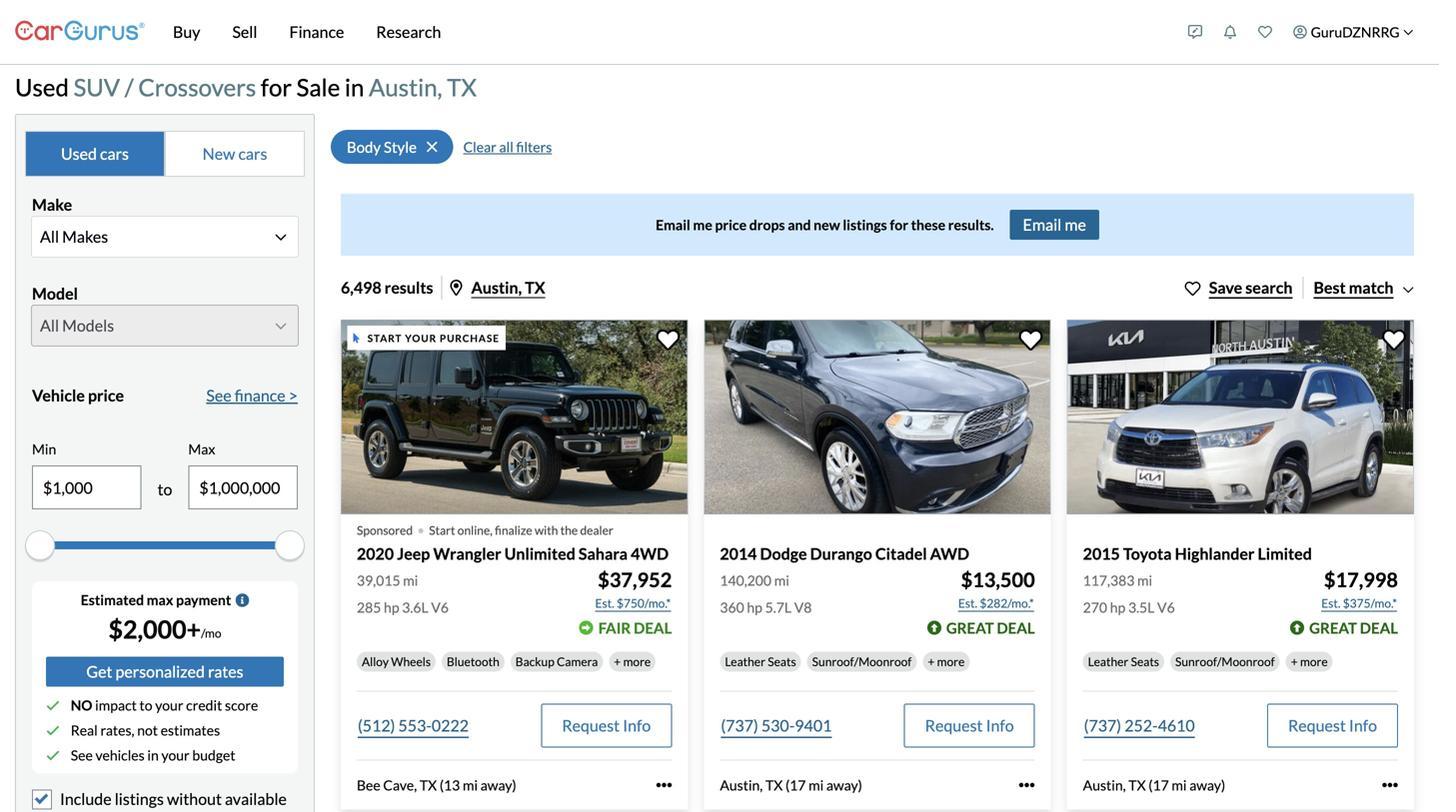 Task type: vqa. For each thing, say whether or not it's contained in the screenshot.
$17,998's 'Leather'
yes



Task type: locate. For each thing, give the bounding box(es) containing it.
1 austin, tx (17 mi away) from the left
[[720, 777, 863, 794]]

1 horizontal spatial deal
[[997, 619, 1035, 637]]

leather seats down 3.5l
[[1088, 655, 1160, 669]]

see finance >
[[206, 386, 298, 405]]

2 est. from the left
[[959, 596, 978, 611]]

0 horizontal spatial sunroof/moonroof
[[812, 655, 912, 669]]

listings
[[843, 216, 887, 233], [115, 790, 164, 809]]

$2,000+ /mo
[[108, 615, 221, 645]]

1 horizontal spatial listings
[[843, 216, 887, 233]]

0 vertical spatial used
[[15, 73, 69, 101]]

1 vertical spatial for
[[890, 216, 909, 233]]

1 vertical spatial to
[[140, 697, 153, 714]]

sunroof/moonroof up 4610
[[1176, 655, 1275, 669]]

2 (17 from the left
[[1149, 777, 1169, 794]]

1 check image from the top
[[46, 724, 60, 738]]

+ more down fair deal
[[614, 655, 651, 669]]

1 horizontal spatial leather seats
[[1088, 655, 1160, 669]]

leather seats for $17,998
[[1088, 655, 1160, 669]]

request info for $13,500
[[925, 716, 1014, 736]]

2 vertical spatial your
[[161, 747, 190, 764]]

1 horizontal spatial to
[[158, 480, 172, 499]]

1 horizontal spatial great deal
[[1310, 619, 1399, 637]]

email right 'results.'
[[1023, 215, 1062, 234]]

1 horizontal spatial see
[[206, 386, 232, 405]]

austin, down (737) 252-4610 button
[[1083, 777, 1126, 794]]

1 horizontal spatial sunroof/moonroof
[[1176, 655, 1275, 669]]

get personalized rates
[[86, 662, 244, 682]]

0 vertical spatial to
[[158, 480, 172, 499]]

1 horizontal spatial hp
[[747, 599, 763, 616]]

2 request info button from the left
[[904, 704, 1035, 748]]

est. up fair
[[595, 596, 615, 611]]

252-
[[1125, 716, 1158, 736]]

$37,952 est. $750/mo.*
[[595, 568, 672, 611]]

$13,500 est. $282/mo.*
[[959, 568, 1035, 611]]

1 horizontal spatial v6
[[1158, 599, 1175, 616]]

used inside button
[[61, 144, 97, 163]]

2 horizontal spatial more
[[1301, 655, 1328, 669]]

hp
[[384, 599, 399, 616], [747, 599, 763, 616], [1110, 599, 1126, 616]]

not
[[137, 722, 158, 739]]

hp right the 270
[[1110, 599, 1126, 616]]

me for email me price drops and new listings for these results.
[[693, 216, 713, 233]]

(737) inside (737) 530-9401 button
[[721, 716, 759, 736]]

tx left (13
[[420, 777, 437, 794]]

leather
[[725, 655, 766, 669], [1088, 655, 1129, 669]]

tx up clear
[[447, 73, 477, 101]]

hp inside 39,015 mi 285 hp 3.6l v6
[[384, 599, 399, 616]]

1 horizontal spatial (737)
[[1084, 716, 1122, 736]]

2 hp from the left
[[747, 599, 763, 616]]

menu bar
[[145, 0, 1178, 64]]

2 sunroof/moonroof from the left
[[1176, 655, 1275, 669]]

me for email me
[[1065, 215, 1087, 234]]

2 + more from the left
[[928, 655, 965, 669]]

0 horizontal spatial request
[[562, 716, 620, 736]]

estimates
[[161, 722, 220, 739]]

gurudznrrg
[[1311, 23, 1400, 40]]

2 horizontal spatial away)
[[1190, 777, 1226, 794]]

ellipsis h image
[[656, 778, 672, 794]]

3 + from the left
[[1291, 655, 1298, 669]]

0222
[[432, 716, 469, 736]]

bluetooth
[[447, 655, 500, 669]]

leather for $13,500
[[725, 655, 766, 669]]

leather seats
[[725, 655, 796, 669], [1088, 655, 1160, 669]]

1 vertical spatial price
[[88, 386, 124, 405]]

1 horizontal spatial email
[[1023, 215, 1062, 234]]

1 (17 from the left
[[786, 777, 806, 794]]

more for $17,998
[[1301, 655, 1328, 669]]

email
[[1023, 215, 1062, 234], [656, 216, 691, 233]]

1 horizontal spatial price
[[715, 216, 747, 233]]

price left drops
[[715, 216, 747, 233]]

request for $17,998
[[1289, 716, 1346, 736]]

deal down $282/mo.*
[[997, 619, 1035, 637]]

away) right (13
[[481, 777, 517, 794]]

v6 inside 39,015 mi 285 hp 3.6l v6
[[431, 599, 449, 616]]

max
[[188, 441, 215, 458]]

3 request from the left
[[1289, 716, 1346, 736]]

6,498 results
[[341, 278, 433, 297]]

$375/mo.*
[[1343, 596, 1398, 611]]

0 vertical spatial in
[[345, 73, 364, 101]]

great for $13,500
[[947, 619, 994, 637]]

your for see vehicles in your budget
[[161, 747, 190, 764]]

save
[[1209, 278, 1243, 297]]

austin, down (737) 530-9401 button
[[720, 777, 763, 794]]

seats for $13,500
[[768, 655, 796, 669]]

est. inside $13,500 est. $282/mo.*
[[959, 596, 978, 611]]

great deal down est. $282/mo.* "button"
[[947, 619, 1035, 637]]

1 horizontal spatial request info
[[925, 716, 1014, 736]]

hp inside 117,383 mi 270 hp 3.5l v6
[[1110, 599, 1126, 616]]

1 horizontal spatial away)
[[827, 777, 863, 794]]

2 (737) from the left
[[1084, 716, 1122, 736]]

9401
[[795, 716, 832, 736]]

check image
[[46, 724, 60, 738], [46, 749, 60, 763]]

seats down 5.7l
[[768, 655, 796, 669]]

leather down the 270
[[1088, 655, 1129, 669]]

(13
[[440, 777, 460, 794]]

info for $13,500
[[986, 716, 1014, 736]]

austin, tx (17 mi away) for $17,998
[[1083, 777, 1226, 794]]

v6 right 3.6l
[[431, 599, 449, 616]]

/mo
[[201, 626, 221, 641]]

score
[[225, 697, 258, 714]]

mi down toyota
[[1138, 572, 1153, 589]]

1 horizontal spatial more
[[937, 655, 965, 669]]

0 horizontal spatial ellipsis h image
[[1019, 778, 1035, 794]]

1 request from the left
[[562, 716, 620, 736]]

est. for $17,998
[[1322, 596, 1341, 611]]

vehicle price
[[32, 386, 124, 405]]

check image
[[46, 699, 60, 713]]

0 horizontal spatial request info button
[[541, 704, 672, 748]]

great down est. $282/mo.* "button"
[[947, 619, 994, 637]]

1 vertical spatial in
[[147, 747, 159, 764]]

+ more down est. $375/mo.* button
[[1291, 655, 1328, 669]]

3 more from the left
[[1301, 655, 1328, 669]]

deal down $375/mo.*
[[1360, 619, 1399, 637]]

more down est. $282/mo.* "button"
[[937, 655, 965, 669]]

ellipsis h image
[[1019, 778, 1035, 794], [1383, 778, 1399, 794]]

highlander
[[1175, 545, 1255, 564]]

0 horizontal spatial see
[[71, 747, 93, 764]]

0 vertical spatial see
[[206, 386, 232, 405]]

more
[[623, 655, 651, 669], [937, 655, 965, 669], [1301, 655, 1328, 669]]

2 v6 from the left
[[1158, 599, 1175, 616]]

body style
[[347, 138, 417, 156]]

0 horizontal spatial est.
[[595, 596, 615, 611]]

cars right new
[[238, 144, 267, 163]]

$13,500
[[961, 568, 1035, 592]]

2015
[[1083, 545, 1120, 564]]

away) for $13,500
[[827, 777, 863, 794]]

v6 inside 117,383 mi 270 hp 3.5l v6
[[1158, 599, 1175, 616]]

filters
[[516, 138, 552, 155]]

austin, tx (17 mi away)
[[720, 777, 863, 794], [1083, 777, 1226, 794]]

1 ellipsis h image from the left
[[1019, 778, 1035, 794]]

cars down /
[[100, 144, 129, 163]]

see for see vehicles in your budget
[[71, 747, 93, 764]]

2 check image from the top
[[46, 749, 60, 763]]

3 + more from the left
[[1291, 655, 1328, 669]]

austin, down research popup button
[[369, 73, 443, 101]]

email left drops
[[656, 216, 691, 233]]

0 horizontal spatial great deal
[[947, 619, 1035, 637]]

0 horizontal spatial deal
[[634, 619, 672, 637]]

great deal
[[947, 619, 1035, 637], [1310, 619, 1399, 637]]

0 horizontal spatial for
[[261, 73, 292, 101]]

$17,998 est. $375/mo.*
[[1322, 568, 1399, 611]]

listings down see vehicles in your budget
[[115, 790, 164, 809]]

0 horizontal spatial hp
[[384, 599, 399, 616]]

sunroof/moonroof up 9401
[[812, 655, 912, 669]]

est. down "$13,500"
[[959, 596, 978, 611]]

0 horizontal spatial request info
[[562, 716, 651, 736]]

mi right (13
[[463, 777, 478, 794]]

0 horizontal spatial great
[[947, 619, 994, 637]]

1 horizontal spatial start
[[429, 524, 455, 538]]

your down "estimates" at the left of the page
[[161, 747, 190, 764]]

(17
[[786, 777, 806, 794], [1149, 777, 1169, 794]]

1 (737) from the left
[[721, 716, 759, 736]]

3 est. from the left
[[1322, 596, 1341, 611]]

1 horizontal spatial seats
[[1131, 655, 1160, 669]]

leather down the '360'
[[725, 655, 766, 669]]

your up "estimates" at the left of the page
[[155, 697, 183, 714]]

credit
[[186, 697, 222, 714]]

no impact to your credit score
[[71, 697, 258, 714]]

(17 for $13,500
[[786, 777, 806, 794]]

0 horizontal spatial + more
[[614, 655, 651, 669]]

$37,952
[[598, 568, 672, 592]]

1 more from the left
[[623, 655, 651, 669]]

sell
[[232, 22, 257, 41]]

to
[[158, 480, 172, 499], [140, 697, 153, 714]]

wrangler
[[433, 545, 502, 564]]

0 horizontal spatial listings
[[115, 790, 164, 809]]

0 horizontal spatial cars
[[100, 144, 129, 163]]

2 horizontal spatial request info button
[[1268, 704, 1399, 748]]

3 request info button from the left
[[1268, 704, 1399, 748]]

2 away) from the left
[[827, 777, 863, 794]]

0 vertical spatial price
[[715, 216, 747, 233]]

3 away) from the left
[[1190, 777, 1226, 794]]

more for $13,500
[[937, 655, 965, 669]]

(17 for $17,998
[[1149, 777, 1169, 794]]

with
[[535, 524, 558, 538]]

2 horizontal spatial + more
[[1291, 655, 1328, 669]]

est. inside $17,998 est. $375/mo.*
[[1322, 596, 1341, 611]]

more down fair deal
[[623, 655, 651, 669]]

save search button
[[1185, 276, 1293, 300]]

(512) 553-0222 button
[[357, 704, 470, 748]]

2 great from the left
[[1310, 619, 1358, 637]]

2 austin, tx (17 mi away) from the left
[[1083, 777, 1226, 794]]

1 leather seats from the left
[[725, 655, 796, 669]]

1 cars from the left
[[100, 144, 129, 163]]

cars for used cars
[[100, 144, 129, 163]]

map marker alt image
[[450, 280, 462, 296]]

request info button for $17,998
[[1268, 704, 1399, 748]]

great deal for $13,500
[[947, 619, 1035, 637]]

0 horizontal spatial (17
[[786, 777, 806, 794]]

1 horizontal spatial great
[[1310, 619, 1358, 637]]

for left these
[[890, 216, 909, 233]]

0 horizontal spatial seats
[[768, 655, 796, 669]]

1 vertical spatial listings
[[115, 790, 164, 809]]

2 + from the left
[[928, 655, 935, 669]]

info circle image
[[235, 594, 249, 608]]

sunroof/moonroof for $13,500
[[812, 655, 912, 669]]

1 vertical spatial used
[[61, 144, 97, 163]]

finance
[[235, 386, 286, 405]]

(737) left 252-
[[1084, 716, 1122, 736]]

2 deal from the left
[[997, 619, 1035, 637]]

0 horizontal spatial +
[[614, 655, 621, 669]]

·
[[417, 511, 425, 547]]

hp inside 140,200 mi 360 hp 5.7l v8
[[747, 599, 763, 616]]

1 vertical spatial start
[[429, 524, 455, 538]]

to up real rates, not estimates
[[140, 697, 153, 714]]

away)
[[481, 777, 517, 794], [827, 777, 863, 794], [1190, 777, 1226, 794]]

0 horizontal spatial v6
[[431, 599, 449, 616]]

1 great deal from the left
[[947, 619, 1035, 637]]

2 leather from the left
[[1088, 655, 1129, 669]]

price right "vehicle" at the top of page
[[88, 386, 124, 405]]

gurudznrrg menu item
[[1283, 4, 1425, 60]]

request info for $17,998
[[1289, 716, 1378, 736]]

get personalized rates button
[[46, 657, 284, 687]]

0 horizontal spatial leather
[[725, 655, 766, 669]]

mi down jeep
[[403, 572, 418, 589]]

start inside sponsored · start online, finalize with the dealer 2020 jeep wrangler unlimited sahara 4wd
[[429, 524, 455, 538]]

email inside button
[[1023, 215, 1062, 234]]

away) down 9401
[[827, 777, 863, 794]]

2 ellipsis h image from the left
[[1383, 778, 1399, 794]]

austin, tx (17 mi away) for $13,500
[[720, 777, 863, 794]]

2 leather seats from the left
[[1088, 655, 1160, 669]]

mi down dodge
[[775, 572, 790, 589]]

hp right 285
[[384, 599, 399, 616]]

1 horizontal spatial + more
[[928, 655, 965, 669]]

listings right new
[[843, 216, 887, 233]]

0 horizontal spatial austin, tx (17 mi away)
[[720, 777, 863, 794]]

v6 right 3.5l
[[1158, 599, 1175, 616]]

see
[[206, 386, 232, 405], [71, 747, 93, 764]]

1 est. from the left
[[595, 596, 615, 611]]

2 cars from the left
[[238, 144, 267, 163]]

more down est. $375/mo.* button
[[1301, 655, 1328, 669]]

1 horizontal spatial cars
[[238, 144, 267, 163]]

leather seats down 5.7l
[[725, 655, 796, 669]]

these
[[911, 216, 946, 233]]

1 + more from the left
[[614, 655, 651, 669]]

est. inside $37,952 est. $750/mo.*
[[595, 596, 615, 611]]

3 hp from the left
[[1110, 599, 1126, 616]]

cars for new cars
[[238, 144, 267, 163]]

0 vertical spatial check image
[[46, 724, 60, 738]]

3 info from the left
[[1350, 716, 1378, 736]]

estimated
[[81, 592, 144, 609]]

2 seats from the left
[[1131, 655, 1160, 669]]

$750/mo.*
[[617, 596, 671, 611]]

deal for $37,952
[[634, 619, 672, 637]]

1 vertical spatial your
[[155, 697, 183, 714]]

(737) 530-9401 button
[[720, 704, 833, 748]]

hp right the '360'
[[747, 599, 763, 616]]

1 horizontal spatial leather
[[1088, 655, 1129, 669]]

request info
[[562, 716, 651, 736], [925, 716, 1014, 736], [1289, 716, 1378, 736]]

to left max text field
[[158, 480, 172, 499]]

1 horizontal spatial austin, tx (17 mi away)
[[1083, 777, 1226, 794]]

austin, tx (17 mi away) down 530-
[[720, 777, 863, 794]]

+ more for $13,500
[[928, 655, 965, 669]]

1 horizontal spatial request
[[925, 716, 983, 736]]

seats
[[768, 655, 796, 669], [1131, 655, 1160, 669]]

0 horizontal spatial in
[[147, 747, 159, 764]]

2 horizontal spatial request info
[[1289, 716, 1378, 736]]

2 great deal from the left
[[1310, 619, 1399, 637]]

(17 down 252-
[[1149, 777, 1169, 794]]

all
[[499, 138, 514, 155]]

me inside "email me" button
[[1065, 215, 1087, 234]]

0 horizontal spatial away)
[[481, 777, 517, 794]]

0 horizontal spatial more
[[623, 655, 651, 669]]

(737) left 530-
[[721, 716, 759, 736]]

away) down 4610
[[1190, 777, 1226, 794]]

see finance > link
[[206, 384, 298, 408]]

1 horizontal spatial request info button
[[904, 704, 1035, 748]]

used cars button
[[25, 131, 165, 177]]

2 horizontal spatial est.
[[1322, 596, 1341, 611]]

request for $13,500
[[925, 716, 983, 736]]

see down real
[[71, 747, 93, 764]]

0 vertical spatial start
[[368, 332, 402, 344]]

1 deal from the left
[[634, 619, 672, 637]]

austin, tx (17 mi away) down 252-
[[1083, 777, 1226, 794]]

1 horizontal spatial for
[[890, 216, 909, 233]]

3 request info from the left
[[1289, 716, 1378, 736]]

user icon image
[[1294, 25, 1308, 39]]

gurudznrrg button
[[1283, 4, 1425, 60]]

deal
[[634, 619, 672, 637], [997, 619, 1035, 637], [1360, 619, 1399, 637]]

buy
[[173, 22, 200, 41]]

tx down (737) 252-4610 button
[[1129, 777, 1146, 794]]

0 horizontal spatial email
[[656, 216, 691, 233]]

1 horizontal spatial ellipsis h image
[[1383, 778, 1399, 794]]

1 great from the left
[[947, 619, 994, 637]]

sunroof/moonroof for $17,998
[[1176, 655, 1275, 669]]

3 deal from the left
[[1360, 619, 1399, 637]]

0 horizontal spatial info
[[623, 716, 651, 736]]

dealer
[[580, 524, 614, 538]]

0 horizontal spatial leather seats
[[725, 655, 796, 669]]

1 v6 from the left
[[431, 599, 449, 616]]

fair deal
[[599, 619, 672, 637]]

start right mouse pointer icon at the top left
[[368, 332, 402, 344]]

0 vertical spatial your
[[405, 332, 437, 344]]

finance button
[[273, 0, 360, 64]]

great down est. $375/mo.* button
[[1310, 619, 1358, 637]]

used cars
[[61, 144, 129, 163]]

0 horizontal spatial (737)
[[721, 716, 759, 736]]

in right sale
[[345, 73, 364, 101]]

away) for $17,998
[[1190, 777, 1226, 794]]

(737) for $17,998
[[1084, 716, 1122, 736]]

2 request info from the left
[[925, 716, 1014, 736]]

1 vertical spatial check image
[[46, 749, 60, 763]]

see left finance
[[206, 386, 232, 405]]

1 leather from the left
[[725, 655, 766, 669]]

1 horizontal spatial est.
[[959, 596, 978, 611]]

your for no impact to your credit score
[[155, 697, 183, 714]]

1 horizontal spatial +
[[928, 655, 935, 669]]

great deal down est. $375/mo.* button
[[1310, 619, 1399, 637]]

1 horizontal spatial info
[[986, 716, 1014, 736]]

1 hp from the left
[[384, 599, 399, 616]]

1 seats from the left
[[768, 655, 796, 669]]

used
[[15, 73, 69, 101], [61, 144, 97, 163]]

deal down the $750/mo.*
[[634, 619, 672, 637]]

used left suv
[[15, 73, 69, 101]]

2 horizontal spatial request
[[1289, 716, 1346, 736]]

hp for $37,952
[[384, 599, 399, 616]]

2 horizontal spatial +
[[1291, 655, 1298, 669]]

1 sunroof/moonroof from the left
[[812, 655, 912, 669]]

0 horizontal spatial me
[[693, 216, 713, 233]]

your left purchase
[[405, 332, 437, 344]]

1 vertical spatial see
[[71, 747, 93, 764]]

2 horizontal spatial info
[[1350, 716, 1378, 736]]

used up make
[[61, 144, 97, 163]]

for left sale
[[261, 73, 292, 101]]

2 info from the left
[[986, 716, 1014, 736]]

(17 down 530-
[[786, 777, 806, 794]]

price
[[715, 216, 747, 233], [88, 386, 124, 405]]

2 horizontal spatial hp
[[1110, 599, 1126, 616]]

1 horizontal spatial (17
[[1149, 777, 1169, 794]]

2 horizontal spatial deal
[[1360, 619, 1399, 637]]

check image for real rates, not estimates
[[46, 724, 60, 738]]

est. for $13,500
[[959, 596, 978, 611]]

info for $17,998
[[1350, 716, 1378, 736]]

used for used suv / crossovers for sale in austin, tx
[[15, 73, 69, 101]]

+ more down est. $282/mo.* "button"
[[928, 655, 965, 669]]

1 horizontal spatial me
[[1065, 215, 1087, 234]]

austin, tx
[[471, 278, 546, 297]]

crossovers
[[138, 73, 256, 101]]

start right ·
[[429, 524, 455, 538]]

email me button
[[1010, 210, 1100, 240]]

in down not
[[147, 747, 159, 764]]

est. down $17,998
[[1322, 596, 1341, 611]]

2 request from the left
[[925, 716, 983, 736]]

tx right map marker alt image
[[525, 278, 546, 297]]

+ for $13,500
[[928, 655, 935, 669]]

research button
[[360, 0, 457, 64]]

email me
[[1023, 215, 1087, 234]]

seats down 3.5l
[[1131, 655, 1160, 669]]

(737) inside (737) 252-4610 button
[[1084, 716, 1122, 736]]

2 more from the left
[[937, 655, 965, 669]]

cargurus logo homepage link link
[[15, 3, 145, 60]]



Task type: describe. For each thing, give the bounding box(es) containing it.
budget
[[192, 747, 235, 764]]

mi inside 117,383 mi 270 hp 3.5l v6
[[1138, 572, 1153, 589]]

0 horizontal spatial price
[[88, 386, 124, 405]]

new
[[814, 216, 840, 233]]

used for used cars
[[61, 144, 97, 163]]

2020
[[357, 545, 394, 564]]

sahara
[[579, 545, 628, 564]]

v8
[[794, 599, 812, 616]]

add a car review image
[[1189, 25, 1203, 39]]

hp for $13,500
[[747, 599, 763, 616]]

suv
[[74, 73, 120, 101]]

0 vertical spatial for
[[261, 73, 292, 101]]

austin, right map marker alt image
[[471, 278, 522, 297]]

5.7l
[[765, 599, 792, 616]]

used suv / crossovers for sale in austin, tx
[[15, 73, 477, 101]]

chevron down image
[[1404, 27, 1414, 37]]

limited
[[1258, 545, 1312, 564]]

$2,000+
[[108, 615, 201, 645]]

rates,
[[100, 722, 134, 739]]

sponsored
[[357, 524, 413, 538]]

553-
[[398, 716, 432, 736]]

black clearcoat 2020 jeep wrangler unlimited sahara 4wd suv / crossover four-wheel drive 8-speed automatic image
[[341, 320, 688, 515]]

min
[[32, 441, 56, 458]]

mi inside 39,015 mi 285 hp 3.6l v6
[[403, 572, 418, 589]]

(737) for $13,500
[[721, 716, 759, 736]]

seats for $17,998
[[1131, 655, 1160, 669]]

awd
[[930, 545, 970, 564]]

mi inside 140,200 mi 360 hp 5.7l v8
[[775, 572, 790, 589]]

0 vertical spatial listings
[[843, 216, 887, 233]]

email for email me price drops and new listings for these results.
[[656, 216, 691, 233]]

285
[[357, 599, 381, 616]]

drops
[[750, 216, 785, 233]]

v6 for $17,998
[[1158, 599, 1175, 616]]

available
[[225, 790, 287, 809]]

backup
[[516, 655, 555, 669]]

est. for $37,952
[[595, 596, 615, 611]]

wheels
[[391, 655, 431, 669]]

gurudznrrg menu
[[1178, 4, 1425, 60]]

140,200 mi 360 hp 5.7l v8
[[720, 572, 812, 616]]

mi down 4610
[[1172, 777, 1187, 794]]

mi down 9401
[[809, 777, 824, 794]]

impact
[[95, 697, 137, 714]]

get
[[86, 662, 112, 682]]

(512)
[[358, 716, 395, 736]]

$17,998
[[1325, 568, 1399, 592]]

the
[[561, 524, 578, 538]]

email me price drops and new listings for these results.
[[656, 216, 994, 233]]

ellipsis h image for $17,998
[[1383, 778, 1399, 794]]

cargurus logo homepage link image
[[15, 3, 145, 60]]

1 request info from the left
[[562, 716, 651, 736]]

$282/mo.*
[[980, 596, 1034, 611]]

leather seats for $13,500
[[725, 655, 796, 669]]

vehicles
[[95, 747, 145, 764]]

listings inside include listings without available pricing
[[115, 790, 164, 809]]

great deal for $17,998
[[1310, 619, 1399, 637]]

jeep
[[397, 545, 430, 564]]

(737) 530-9401
[[721, 716, 832, 736]]

email for email me
[[1023, 215, 1062, 234]]

saved cars image
[[1259, 25, 1273, 39]]

great for $17,998
[[1310, 619, 1358, 637]]

leather for $17,998
[[1088, 655, 1129, 669]]

fair
[[599, 619, 631, 637]]

alloy
[[362, 655, 389, 669]]

2014 dodge durango citadel awd suv / crossover all-wheel drive automatic image
[[704, 320, 1051, 515]]

Max text field
[[189, 467, 297, 509]]

1 request info button from the left
[[541, 704, 672, 748]]

estimated max payment
[[81, 592, 231, 609]]

mouse pointer image
[[353, 333, 360, 343]]

pricing
[[60, 809, 108, 813]]

bee
[[357, 777, 381, 794]]

include listings without available pricing
[[60, 790, 287, 813]]

/
[[125, 73, 134, 101]]

3.6l
[[402, 599, 429, 616]]

Min text field
[[33, 467, 141, 509]]

durango
[[810, 545, 873, 564]]

save search
[[1209, 278, 1293, 297]]

1 + from the left
[[614, 655, 621, 669]]

buy button
[[157, 0, 216, 64]]

+ for $17,998
[[1291, 655, 1298, 669]]

1 info from the left
[[623, 716, 651, 736]]

39,015 mi 285 hp 3.6l v6
[[357, 572, 449, 616]]

140,200
[[720, 572, 772, 589]]

(512) 553-0222
[[358, 716, 469, 736]]

blizzard pearl 2015 toyota highlander limited suv / crossover front-wheel drive automatic image
[[1067, 320, 1415, 515]]

>
[[289, 386, 298, 405]]

times image
[[427, 138, 437, 155]]

6,498
[[341, 278, 382, 297]]

sponsored · start online, finalize with the dealer 2020 jeep wrangler unlimited sahara 4wd
[[357, 511, 669, 564]]

rates
[[208, 662, 244, 682]]

no
[[71, 697, 92, 714]]

1 horizontal spatial in
[[345, 73, 364, 101]]

3.5l
[[1129, 599, 1155, 616]]

clear all filters
[[463, 138, 552, 155]]

vehicle
[[32, 386, 85, 405]]

4wd
[[631, 545, 669, 564]]

include
[[60, 790, 112, 809]]

deal for $17,998
[[1360, 619, 1399, 637]]

0 horizontal spatial start
[[368, 332, 402, 344]]

without
[[167, 790, 222, 809]]

ellipsis h image for $13,500
[[1019, 778, 1035, 794]]

+ more for $17,998
[[1291, 655, 1328, 669]]

39,015
[[357, 572, 400, 589]]

real
[[71, 722, 98, 739]]

sale
[[297, 73, 340, 101]]

(737) 252-4610 button
[[1083, 704, 1196, 748]]

new
[[203, 144, 235, 163]]

camera
[[557, 655, 598, 669]]

hp for $17,998
[[1110, 599, 1126, 616]]

request info button for $13,500
[[904, 704, 1035, 748]]

cave,
[[383, 777, 417, 794]]

v6 for $37,952
[[431, 599, 449, 616]]

360
[[720, 599, 745, 616]]

open notifications image
[[1224, 25, 1238, 39]]

see vehicles in your budget
[[71, 747, 235, 764]]

0 horizontal spatial to
[[140, 697, 153, 714]]

1 away) from the left
[[481, 777, 517, 794]]

results
[[385, 278, 433, 297]]

purchase
[[440, 332, 500, 344]]

2015 toyota highlander limited
[[1083, 545, 1312, 564]]

(737) 252-4610
[[1084, 716, 1195, 736]]

tx down (737) 530-9401 button
[[766, 777, 783, 794]]

2014 dodge durango citadel awd
[[720, 545, 970, 564]]

117,383 mi 270 hp 3.5l v6
[[1083, 572, 1175, 616]]

menu bar containing buy
[[145, 0, 1178, 64]]

see for see finance >
[[206, 386, 232, 405]]

deal for $13,500
[[997, 619, 1035, 637]]

style
[[384, 138, 417, 156]]

check image for see vehicles in your budget
[[46, 749, 60, 763]]

alloy wheels
[[362, 655, 431, 669]]

and
[[788, 216, 811, 233]]



